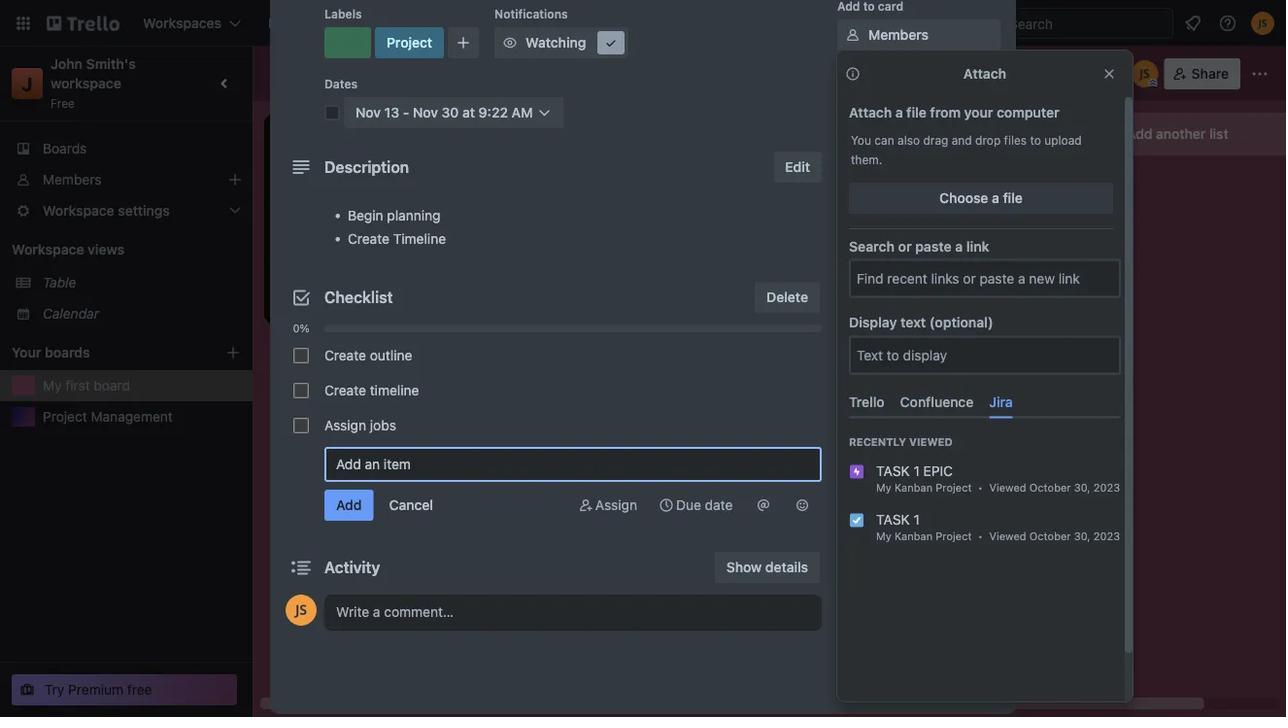Task type: describe. For each thing, give the bounding box(es) containing it.
custom
[[869, 260, 919, 276]]

assign jobs checkbox for create timeline
[[293, 383, 309, 398]]

john smith's workspace free
[[51, 56, 139, 110]]

notifications
[[495, 7, 568, 20]]

paste
[[916, 238, 952, 254]]

october inside task 1 my kanban project • viewed october 30, 2023
[[1030, 530, 1071, 542]]

date
[[705, 497, 733, 513]]

at
[[463, 104, 475, 120]]

sm image right date
[[754, 496, 773, 515]]

add another list button
[[1092, 113, 1287, 155]]

project inside task 1 my kanban project • viewed october 30, 2023
[[936, 530, 972, 542]]

drop
[[976, 133, 1001, 147]]

color: green, title: none image
[[284, 167, 323, 175]]

nov 13 - nov 30 at 9:22 am button
[[344, 97, 564, 128]]

boards
[[45, 344, 90, 361]]

1 for my
[[914, 511, 920, 527]]

jira
[[989, 394, 1013, 410]]

move link
[[838, 488, 1001, 519]]

sm image for move
[[843, 494, 863, 513]]

a right choose
[[992, 190, 1000, 206]]

project down color: green, title: none icon
[[284, 180, 328, 196]]

- for nov 13 - nov 30 at 9:22 am
[[403, 104, 409, 120]]

0 vertical spatial color: sky, title: "project" element
[[375, 27, 444, 58]]

color: green, title: none image
[[325, 27, 371, 58]]

watching button
[[495, 27, 629, 58]]

nov left the at
[[413, 104, 438, 120]]

begin
[[348, 207, 383, 223]]

0 vertical spatial viewed
[[909, 435, 953, 448]]

show
[[727, 559, 762, 575]]

add up recently
[[869, 417, 894, 433]]

add another list
[[1127, 126, 1229, 142]]

a left link
[[955, 238, 963, 254]]

cancel
[[389, 497, 433, 513]]

delete
[[767, 289, 808, 305]]

nov right mark due date as complete option
[[356, 104, 381, 120]]

jobs
[[370, 417, 396, 433]]

list
[[1210, 126, 1229, 142]]

1 vertical spatial john smith (johnsmith38824343) image
[[286, 595, 317, 626]]

can
[[875, 133, 895, 147]]

planning for project planning
[[332, 180, 385, 196]]

copy
[[869, 534, 902, 550]]

cover link
[[838, 214, 1001, 245]]

smith's
[[86, 56, 136, 72]]

task for task 1
[[876, 511, 910, 527]]

views
[[88, 241, 124, 258]]

button
[[898, 417, 940, 433]]

search or paste a link
[[849, 238, 990, 254]]

upload
[[1045, 133, 1082, 147]]

assign jobs checkbox for create outline
[[293, 348, 309, 363]]

drag
[[924, 133, 949, 147]]

add power-ups
[[869, 338, 969, 354]]

my first board inside "link"
[[43, 378, 130, 394]]

1 horizontal spatial john smith (johnsmith38824343) image
[[1252, 12, 1275, 35]]

tab list containing trello
[[841, 386, 1129, 418]]

move
[[869, 495, 903, 511]]

outline
[[370, 347, 412, 363]]

filters
[[1072, 66, 1111, 82]]

Display text (optional) field
[[851, 337, 1119, 372]]

your
[[964, 104, 994, 120]]

a down can
[[884, 176, 892, 192]]

project planning link
[[284, 179, 509, 198]]

add power-ups link
[[838, 330, 1001, 361]]

30, inside task 1 epic my kanban project • viewed october 30, 2023
[[1074, 481, 1091, 494]]

project planning
[[284, 180, 385, 196]]

attach for attach
[[964, 66, 1007, 82]]

to
[[1030, 133, 1042, 147]]

attach for attach a file from your computer
[[849, 104, 892, 120]]

j
[[22, 72, 33, 95]]

checklist group
[[286, 338, 822, 443]]

and
[[952, 133, 972, 147]]

add for the right 'add a card' button
[[855, 176, 881, 192]]

checklist link
[[838, 97, 1001, 128]]

0 horizontal spatial dates
[[325, 77, 358, 90]]

workspace
[[51, 75, 121, 91]]

create timeline
[[325, 382, 419, 398]]

power ups image
[[980, 66, 996, 82]]

sm image for copy
[[843, 532, 863, 552]]

share button
[[1165, 58, 1241, 89]]

my inside task 1 my kanban project • viewed october 30, 2023
[[876, 530, 892, 542]]

assign link
[[568, 490, 645, 521]]

board inside text box
[[346, 63, 395, 84]]

more info image
[[845, 66, 861, 82]]

assign jobs
[[325, 417, 396, 433]]

viewed inside task 1 my kanban project • viewed october 30, 2023
[[990, 530, 1027, 542]]

project right color: green, title: none image
[[387, 34, 433, 51]]

boards link
[[0, 133, 253, 164]]

begin planning create timeline
[[348, 207, 446, 247]]

assign jobs checkbox for assign jobs
[[293, 418, 309, 433]]

create for create outline
[[325, 347, 366, 363]]

try premium free button
[[12, 674, 237, 705]]

details
[[766, 559, 808, 575]]

13 for nov 13 - nov 30
[[332, 207, 345, 221]]

display
[[849, 314, 897, 331]]

management
[[91, 409, 173, 425]]

recently viewed
[[849, 435, 953, 448]]

automation
[[838, 388, 904, 401]]

primary element
[[0, 0, 1287, 47]]

your boards with 2 items element
[[12, 341, 196, 364]]

another
[[1156, 126, 1206, 142]]

them.
[[851, 153, 883, 166]]

- for nov 13 - nov 30
[[348, 207, 353, 221]]

workspace views
[[12, 241, 124, 258]]

members for members link to the right
[[869, 27, 929, 43]]

cancel link
[[377, 490, 445, 521]]

1 vertical spatial card
[[344, 293, 372, 309]]

show details link
[[715, 552, 820, 583]]

automation image
[[1007, 58, 1035, 86]]

9:22
[[479, 104, 508, 120]]

13 for nov 13 - nov 30 at 9:22 am
[[384, 104, 399, 120]]

custom fields
[[869, 260, 960, 276]]

you
[[851, 133, 872, 147]]

first inside "link"
[[65, 378, 90, 394]]

task 1 epic my kanban project • viewed october 30, 2023
[[876, 463, 1120, 494]]

epic
[[924, 463, 953, 479]]

am
[[512, 104, 533, 120]]

show menu image
[[1251, 64, 1270, 84]]

share
[[1192, 66, 1229, 82]]

0%
[[293, 322, 310, 335]]

kanban inside task 1 my kanban project • viewed october 30, 2023
[[895, 530, 933, 542]]

nov down project planning link
[[357, 207, 378, 221]]

delete link
[[755, 282, 820, 313]]

kanban inside task 1 epic my kanban project • viewed october 30, 2023
[[895, 481, 933, 494]]

open information menu image
[[1219, 14, 1238, 33]]

custom fields button
[[838, 258, 1001, 278]]

task 1 my kanban project • viewed october 30, 2023
[[876, 511, 1120, 542]]

file for choose
[[1003, 190, 1023, 206]]

edit
[[785, 159, 810, 175]]

create for create timeline
[[325, 382, 366, 398]]

my inside task 1 epic my kanban project • viewed october 30, 2023
[[876, 481, 892, 494]]

1 vertical spatial power-
[[898, 338, 944, 354]]

30 for nov 13 - nov 30
[[382, 207, 396, 221]]

create outline
[[325, 347, 412, 363]]

1 create from template… image from the left
[[773, 177, 789, 192]]

members for the left members link
[[43, 172, 102, 188]]



Task type: locate. For each thing, give the bounding box(es) containing it.
0 vertical spatial 13
[[384, 104, 399, 120]]

1 horizontal spatial file
[[1003, 190, 1023, 206]]

board up project management
[[94, 378, 130, 394]]

0 vertical spatial board
[[346, 63, 395, 84]]

2 • from the top
[[978, 530, 983, 542]]

30 down project planning link
[[382, 207, 396, 221]]

viewed down task 1 epic my kanban project • viewed october 30, 2023
[[990, 530, 1027, 542]]

1 vertical spatial labels
[[869, 66, 911, 82]]

sm image up more info icon
[[843, 25, 863, 45]]

2 vertical spatial assign jobs checkbox
[[293, 418, 309, 433]]

project down move link
[[936, 530, 972, 542]]

search
[[849, 238, 895, 254]]

boards
[[43, 140, 87, 156]]

0 horizontal spatial add a card button
[[272, 286, 490, 317]]

file
[[907, 104, 927, 120], [1003, 190, 1023, 206]]

october
[[1030, 481, 1071, 494], [1030, 530, 1071, 542]]

sm image inside cover "link"
[[843, 220, 863, 239]]

sm image inside checklist link
[[843, 103, 863, 122]]

attach
[[964, 66, 1007, 82], [849, 104, 892, 120]]

recently
[[849, 435, 907, 448]]

1 horizontal spatial add a card button
[[824, 169, 1042, 200]]

- left the at
[[403, 104, 409, 120]]

1 vertical spatial attach
[[849, 104, 892, 120]]

kanban down epic at the right bottom of page
[[895, 481, 933, 494]]

add down them.
[[855, 176, 881, 192]]

1 horizontal spatial add a card
[[855, 176, 924, 192]]

0 vertical spatial assign
[[325, 417, 366, 433]]

0 horizontal spatial board
[[94, 378, 130, 394]]

13 right mark due date as complete option
[[384, 104, 399, 120]]

members link up labels link on the right of page
[[838, 19, 1001, 51]]

sm image for cover
[[843, 220, 863, 239]]

•
[[978, 481, 983, 494], [978, 530, 983, 542]]

files
[[1004, 133, 1027, 147]]

create up create timeline
[[325, 347, 366, 363]]

john smith (johnsmith38824343) image
[[1252, 12, 1275, 35], [286, 595, 317, 626]]

my first board down your boards with 2 items element
[[43, 378, 130, 394]]

choose a file
[[940, 190, 1023, 206]]

0 horizontal spatial first
[[65, 378, 90, 394]]

2 2023 from the top
[[1094, 530, 1120, 542]]

1 inside task 1 my kanban project • viewed october 30, 2023
[[914, 511, 920, 527]]

due date link
[[649, 490, 742, 521]]

power-ups
[[838, 310, 901, 324]]

sm image down list item icon at the bottom right of the page
[[843, 532, 863, 552]]

october down task 1 epic my kanban project • viewed october 30, 2023
[[1030, 530, 1071, 542]]

sm image inside labels link
[[843, 64, 863, 84]]

1 right move
[[914, 511, 920, 527]]

attach up the you
[[849, 104, 892, 120]]

1 vertical spatial file
[[1003, 190, 1023, 206]]

timeline
[[370, 382, 419, 398]]

add left another
[[1127, 126, 1153, 142]]

Search field
[[1003, 9, 1173, 38]]

1 1 from the top
[[914, 463, 920, 479]]

link
[[967, 238, 990, 254]]

1 horizontal spatial planning
[[387, 207, 441, 223]]

create button
[[564, 8, 630, 39]]

0 horizontal spatial 30
[[382, 207, 396, 221]]

- down project planning
[[348, 207, 353, 221]]

1 vertical spatial 30,
[[1074, 530, 1091, 542]]

sm image inside copy link
[[843, 532, 863, 552]]

sm image inside move link
[[843, 494, 863, 513]]

1 vertical spatial my first board
[[43, 378, 130, 394]]

2023 inside task 1 my kanban project • viewed october 30, 2023
[[1094, 530, 1120, 542]]

checklist up create outline
[[325, 288, 393, 307]]

add a card button
[[824, 169, 1042, 200], [272, 286, 490, 317]]

viewed down button
[[909, 435, 953, 448]]

assign inside 'checklist' group
[[325, 417, 366, 433]]

0 vertical spatial dates
[[325, 77, 358, 90]]

task inside task 1 my kanban project • viewed october 30, 2023
[[876, 511, 910, 527]]

list item image
[[849, 464, 865, 480]]

1 horizontal spatial checklist
[[869, 104, 929, 120]]

0 horizontal spatial 13
[[332, 207, 345, 221]]

1 assign jobs checkbox from the top
[[293, 348, 309, 363]]

show details
[[727, 559, 808, 575]]

0 horizontal spatial my first board
[[43, 378, 130, 394]]

or
[[898, 238, 912, 254]]

create up watching
[[575, 15, 618, 31]]

my first board link
[[43, 376, 241, 395]]

my first board down color: green, title: none image
[[278, 63, 395, 84]]

0 vertical spatial planning
[[332, 180, 385, 196]]

my inside "link"
[[43, 378, 62, 394]]

sm image
[[501, 33, 520, 52], [602, 33, 621, 52], [843, 64, 863, 84], [657, 496, 676, 515], [754, 496, 773, 515], [793, 496, 812, 515]]

0 vertical spatial first
[[307, 63, 342, 84]]

a
[[896, 104, 903, 120], [884, 176, 892, 192], [992, 190, 1000, 206], [955, 238, 963, 254], [332, 293, 340, 309]]

add down the display
[[869, 338, 894, 354]]

power- down display text (optional)
[[898, 338, 944, 354]]

kanban
[[895, 481, 933, 494], [895, 530, 933, 542]]

color: sky, title: "project" element
[[375, 27, 444, 58], [326, 167, 367, 182]]

13 down project planning
[[332, 207, 345, 221]]

0 horizontal spatial -
[[348, 207, 353, 221]]

ups left text
[[878, 310, 901, 324]]

planning up timeline
[[387, 207, 441, 223]]

recently viewed list box
[[834, 453, 1137, 550]]

ups down '(optional)'
[[944, 338, 969, 354]]

1 horizontal spatial 30
[[442, 104, 459, 120]]

1 task from the top
[[876, 463, 910, 479]]

0 vertical spatial 1
[[914, 463, 920, 479]]

free
[[51, 96, 75, 110]]

30 for nov 13 - nov 30 at 9:22 am
[[442, 104, 459, 120]]

october inside task 1 epic my kanban project • viewed october 30, 2023
[[1030, 481, 1071, 494]]

nov down project planning
[[307, 207, 329, 221]]

my first board inside text box
[[278, 63, 395, 84]]

2 30, from the top
[[1074, 530, 1091, 542]]

1 vertical spatial board
[[94, 378, 130, 394]]

sm image inside assign link
[[576, 496, 596, 515]]

1 horizontal spatial members link
[[838, 19, 1001, 51]]

0 horizontal spatial file
[[907, 104, 927, 120]]

1 vertical spatial members link
[[0, 164, 253, 195]]

free
[[127, 682, 152, 698]]

0 horizontal spatial john smith (johnsmith38824343) image
[[286, 595, 317, 626]]

color: sky, title: "project" element right color: green, title: none image
[[375, 27, 444, 58]]

0 vertical spatial labels
[[325, 7, 362, 20]]

dates inside dates button
[[869, 143, 906, 159]]

add button
[[869, 417, 940, 433]]

activity
[[325, 558, 380, 577]]

attach a file from your computer
[[849, 104, 1060, 120]]

- inside button
[[403, 104, 409, 120]]

0 vertical spatial task
[[876, 463, 910, 479]]

power- left text
[[838, 310, 878, 324]]

create down begin
[[348, 231, 390, 247]]

assign for assign jobs
[[325, 417, 366, 433]]

1 inside task 1 epic my kanban project • viewed october 30, 2023
[[914, 463, 920, 479]]

2 october from the top
[[1030, 530, 1071, 542]]

1 vertical spatial first
[[65, 378, 90, 394]]

file up also
[[907, 104, 927, 120]]

1 vertical spatial •
[[978, 530, 983, 542]]

Nov 13 - Nov 30 checkbox
[[284, 202, 402, 225]]

1 30, from the top
[[1074, 481, 1091, 494]]

create up assign jobs
[[325, 382, 366, 398]]

a up also
[[896, 104, 903, 120]]

actions
[[838, 467, 881, 481]]

calendar link
[[43, 304, 241, 324]]

john smith's workspace link
[[51, 56, 139, 91]]

attach left automation image
[[964, 66, 1007, 82]]

0 vertical spatial my first board
[[278, 63, 395, 84]]

- inside checkbox
[[348, 207, 353, 221]]

2 assign jobs checkbox from the top
[[293, 383, 309, 398]]

planning down 'description'
[[332, 180, 385, 196]]

members down boards
[[43, 172, 102, 188]]

2 vertical spatial viewed
[[990, 530, 1027, 542]]

a up create outline
[[332, 293, 340, 309]]

workspace
[[12, 241, 84, 258]]

0 horizontal spatial attach
[[849, 104, 892, 120]]

sm image up the you
[[843, 103, 863, 122]]

file right choose
[[1003, 190, 1023, 206]]

0 vertical spatial 30,
[[1074, 481, 1091, 494]]

1 vertical spatial viewed
[[990, 481, 1027, 494]]

1 kanban from the top
[[895, 481, 933, 494]]

0 notifications image
[[1182, 12, 1205, 35]]

project down epic at the right bottom of page
[[936, 481, 972, 494]]

file inside choose a file element
[[1003, 190, 1023, 206]]

1 vertical spatial 13
[[332, 207, 345, 221]]

first inside text box
[[307, 63, 342, 84]]

1 horizontal spatial card
[[895, 176, 924, 192]]

0 horizontal spatial labels
[[325, 7, 362, 20]]

• inside task 1 my kanban project • viewed october 30, 2023
[[978, 530, 983, 542]]

task 1 option
[[834, 502, 1137, 550]]

30 left the at
[[442, 104, 459, 120]]

filters button
[[1042, 58, 1117, 89]]

sm image inside the due date link
[[657, 496, 676, 515]]

task down recently viewed
[[876, 463, 910, 479]]

1 horizontal spatial color: sky, title: "project" element
[[375, 27, 444, 58]]

0 horizontal spatial assign
[[325, 417, 366, 433]]

assign left jobs
[[325, 417, 366, 433]]

1 for epic
[[914, 463, 920, 479]]

1 vertical spatial color: sky, title: "project" element
[[326, 167, 367, 182]]

sm image right watching
[[602, 33, 621, 52]]

also
[[898, 133, 920, 147]]

1 horizontal spatial ups
[[944, 338, 969, 354]]

first down color: green, title: none image
[[307, 63, 342, 84]]

0 horizontal spatial members link
[[0, 164, 253, 195]]

0 vertical spatial ups
[[878, 310, 901, 324]]

Mark due date as complete checkbox
[[325, 105, 340, 120]]

make template image
[[843, 571, 863, 591]]

tab list
[[841, 386, 1129, 418]]

board inside "link"
[[94, 378, 130, 394]]

create from template… image
[[773, 177, 789, 192], [1049, 177, 1065, 192]]

1 vertical spatial -
[[348, 207, 353, 221]]

0 horizontal spatial ups
[[878, 310, 901, 324]]

0 horizontal spatial checklist
[[325, 288, 393, 307]]

2 task from the top
[[876, 511, 910, 527]]

your boards
[[12, 344, 90, 361]]

30 inside checkbox
[[382, 207, 396, 221]]

viewed up task 1 my kanban project • viewed october 30, 2023
[[990, 481, 1027, 494]]

1 2023 from the top
[[1094, 481, 1120, 494]]

add a card down them.
[[855, 176, 924, 192]]

1 vertical spatial checklist
[[325, 288, 393, 307]]

kanban down move link
[[895, 530, 933, 542]]

viewed inside task 1 epic my kanban project • viewed october 30, 2023
[[990, 481, 1027, 494]]

1 • from the top
[[978, 481, 983, 494]]

Add an item text field
[[325, 447, 822, 482]]

task 1 epic option
[[834, 453, 1137, 502]]

ups
[[878, 310, 901, 324], [944, 338, 969, 354]]

13 inside checkbox
[[332, 207, 345, 221]]

0 vertical spatial john smith (johnsmith38824343) image
[[1252, 12, 1275, 35]]

my inside text box
[[278, 63, 303, 84]]

sm image down add an item text box
[[576, 496, 596, 515]]

(optional)
[[930, 314, 994, 331]]

0 horizontal spatial add a card
[[303, 293, 372, 309]]

sm image down actions
[[843, 494, 863, 513]]

computer
[[997, 104, 1060, 120]]

attachment
[[869, 182, 944, 198]]

labels up color: green, title: none image
[[325, 7, 362, 20]]

• up task 1 option
[[978, 481, 983, 494]]

sm image for checklist
[[843, 103, 863, 122]]

assign
[[325, 417, 366, 433], [596, 497, 637, 513]]

1 left epic at the right bottom of page
[[914, 463, 920, 479]]

add for the left 'add a card' button
[[303, 293, 329, 309]]

project inside task 1 epic my kanban project • viewed october 30, 2023
[[936, 481, 972, 494]]

due
[[676, 497, 701, 513]]

project up nov 13 - nov 30 checkbox
[[326, 168, 367, 182]]

sm image inside members link
[[843, 25, 863, 45]]

add button button
[[838, 410, 1001, 441]]

labels link
[[838, 58, 1001, 89]]

my
[[278, 63, 303, 84], [43, 378, 62, 394], [876, 481, 892, 494], [876, 530, 892, 542]]

sm image up the you
[[843, 64, 863, 84]]

2 1 from the top
[[914, 511, 920, 527]]

30 inside button
[[442, 104, 459, 120]]

• down task 1 epic "option"
[[978, 530, 983, 542]]

card up create outline
[[344, 293, 372, 309]]

0 horizontal spatial members
[[43, 172, 102, 188]]

assign down add an item text box
[[596, 497, 637, 513]]

premium
[[68, 682, 124, 698]]

create inside the begin planning create timeline
[[348, 231, 390, 247]]

planning for begin planning create timeline
[[387, 207, 441, 223]]

add board image
[[225, 345, 241, 361]]

display text (optional)
[[849, 314, 994, 331]]

0 horizontal spatial create from template… image
[[773, 177, 789, 192]]

1 vertical spatial ups
[[944, 338, 969, 354]]

sm image down notifications
[[501, 33, 520, 52]]

0 vertical spatial attach
[[964, 66, 1007, 82]]

Assign jobs checkbox
[[293, 348, 309, 363], [293, 383, 309, 398], [293, 418, 309, 433]]

card
[[895, 176, 924, 192], [344, 293, 372, 309]]

1 vertical spatial task
[[876, 511, 910, 527]]

0 vertical spatial card
[[895, 176, 924, 192]]

0 vertical spatial power-
[[838, 310, 878, 324]]

sm image
[[843, 25, 863, 45], [843, 103, 863, 122], [843, 220, 863, 239], [843, 494, 863, 513], [576, 496, 596, 515], [843, 532, 863, 552]]

1 horizontal spatial create from template… image
[[1049, 177, 1065, 192]]

add a card button up outline at the left of the page
[[272, 286, 490, 317]]

0 vertical spatial kanban
[[895, 481, 933, 494]]

project down boards
[[43, 409, 87, 425]]

1 horizontal spatial members
[[869, 27, 929, 43]]

members
[[869, 27, 929, 43], [43, 172, 102, 188]]

1
[[914, 463, 920, 479], [914, 511, 920, 527]]

1 vertical spatial 1
[[914, 511, 920, 527]]

create from template… image down upload
[[1049, 177, 1065, 192]]

0 horizontal spatial planning
[[332, 180, 385, 196]]

nov 13 - nov 30
[[307, 207, 396, 221]]

3 assign jobs checkbox from the top
[[293, 418, 309, 433]]

13 inside button
[[384, 104, 399, 120]]

you can also drag and drop files to upload them.
[[851, 133, 1082, 166]]

watching
[[526, 34, 586, 51]]

1 vertical spatial planning
[[387, 207, 441, 223]]

file for attach
[[907, 104, 927, 120]]

checklist up also
[[869, 104, 929, 120]]

close popover image
[[1102, 66, 1117, 82]]

Board name text field
[[268, 58, 404, 89]]

0 vertical spatial file
[[907, 104, 927, 120]]

color: sky, title: "project" element up nov 13 - nov 30 checkbox
[[326, 167, 367, 182]]

card down dates button
[[895, 176, 924, 192]]

1 vertical spatial 2023
[[1094, 530, 1120, 542]]

due date
[[676, 497, 733, 513]]

assign inside assign link
[[596, 497, 637, 513]]

choose
[[940, 190, 989, 206]]

1 vertical spatial october
[[1030, 530, 1071, 542]]

task
[[876, 463, 910, 479], [876, 511, 910, 527]]

1 horizontal spatial dates
[[869, 143, 906, 159]]

1 horizontal spatial labels
[[869, 66, 911, 82]]

table link
[[43, 273, 241, 292]]

1 horizontal spatial first
[[307, 63, 342, 84]]

30, inside task 1 my kanban project • viewed october 30, 2023
[[1074, 530, 1091, 542]]

1 october from the top
[[1030, 481, 1071, 494]]

sm image left date
[[657, 496, 676, 515]]

2023 inside task 1 epic my kanban project • viewed october 30, 2023
[[1094, 481, 1120, 494]]

1 horizontal spatial 13
[[384, 104, 399, 120]]

0 horizontal spatial power-
[[838, 310, 878, 324]]

october up task 1 my kanban project • viewed october 30, 2023
[[1030, 481, 1071, 494]]

create for create
[[575, 15, 618, 31]]

sm image left the cover
[[843, 220, 863, 239]]

1 horizontal spatial attach
[[964, 66, 1007, 82]]

task for task 1 epic
[[876, 463, 910, 479]]

attachment button
[[838, 175, 1001, 206]]

board down color: green, title: none image
[[346, 63, 395, 84]]

1 horizontal spatial my first board
[[278, 63, 395, 84]]

try
[[45, 682, 65, 698]]

None submit
[[325, 490, 374, 521]]

1 horizontal spatial power-
[[898, 338, 944, 354]]

0 vertical spatial -
[[403, 104, 409, 120]]

first
[[307, 63, 342, 84], [65, 378, 90, 394]]

2 kanban from the top
[[895, 530, 933, 542]]

2 create from template… image from the left
[[1049, 177, 1065, 192]]

create from template… image down edit
[[773, 177, 789, 192]]

• inside task 1 epic my kanban project • viewed october 30, 2023
[[978, 481, 983, 494]]

1 horizontal spatial -
[[403, 104, 409, 120]]

create inside button
[[575, 15, 618, 31]]

table
[[43, 275, 76, 291]]

first down boards
[[65, 378, 90, 394]]

list item image
[[849, 513, 865, 528]]

sm image left list item icon at the bottom right of the page
[[793, 496, 812, 515]]

0 vertical spatial checklist
[[869, 104, 929, 120]]

add a card up 0%
[[303, 293, 372, 309]]

task inside task 1 epic my kanban project • viewed october 30, 2023
[[876, 463, 910, 479]]

assign for assign
[[596, 497, 637, 513]]

1 horizontal spatial assign
[[596, 497, 637, 513]]

add
[[1127, 126, 1153, 142], [855, 176, 881, 192], [303, 293, 329, 309], [869, 338, 894, 354], [869, 417, 894, 433]]

0 horizontal spatial color: sky, title: "project" element
[[326, 167, 367, 182]]

add a card for the right 'add a card' button
[[855, 176, 924, 192]]

1 vertical spatial assign jobs checkbox
[[293, 383, 309, 398]]

timeline
[[393, 231, 446, 247]]

john smith (johnsmith38824343) image
[[1132, 60, 1159, 87]]

project management link
[[43, 407, 241, 427]]

Write a comment text field
[[325, 595, 822, 630]]

1 vertical spatial assign
[[596, 497, 637, 513]]

Search or paste a link field
[[851, 261, 1119, 296]]

nov 13 - nov 30 at 9:22 am
[[356, 104, 533, 120]]

my first board
[[278, 63, 395, 84], [43, 378, 130, 394]]

1 vertical spatial 30
[[382, 207, 396, 221]]

power-
[[838, 310, 878, 324], [898, 338, 944, 354]]

add a card for the left 'add a card' button
[[303, 293, 372, 309]]

members link down boards
[[0, 164, 253, 195]]

task up "copy"
[[876, 511, 910, 527]]

description
[[325, 158, 409, 176]]

dates button
[[838, 136, 1001, 167]]

planning inside the begin planning create timeline
[[387, 207, 441, 223]]

0 vertical spatial 2023
[[1094, 481, 1120, 494]]

labels right more info icon
[[869, 66, 911, 82]]

sm image for members
[[843, 25, 863, 45]]

0 vertical spatial october
[[1030, 481, 1071, 494]]

1 vertical spatial add a card button
[[272, 286, 490, 317]]

add a card button down dates button
[[824, 169, 1042, 200]]

1 vertical spatial kanban
[[895, 530, 933, 542]]

add up 0%
[[303, 293, 329, 309]]

add for 'add another list' button
[[1127, 126, 1153, 142]]

members up labels link on the right of page
[[869, 27, 929, 43]]

cover
[[869, 221, 906, 237]]

choose a file element
[[849, 183, 1114, 214]]

0 vertical spatial add a card
[[855, 176, 924, 192]]

0 vertical spatial assign jobs checkbox
[[293, 348, 309, 363]]

search image
[[987, 16, 1003, 31]]



Task type: vqa. For each thing, say whether or not it's contained in the screenshot.
Terry Turtle (terryturtle) image
no



